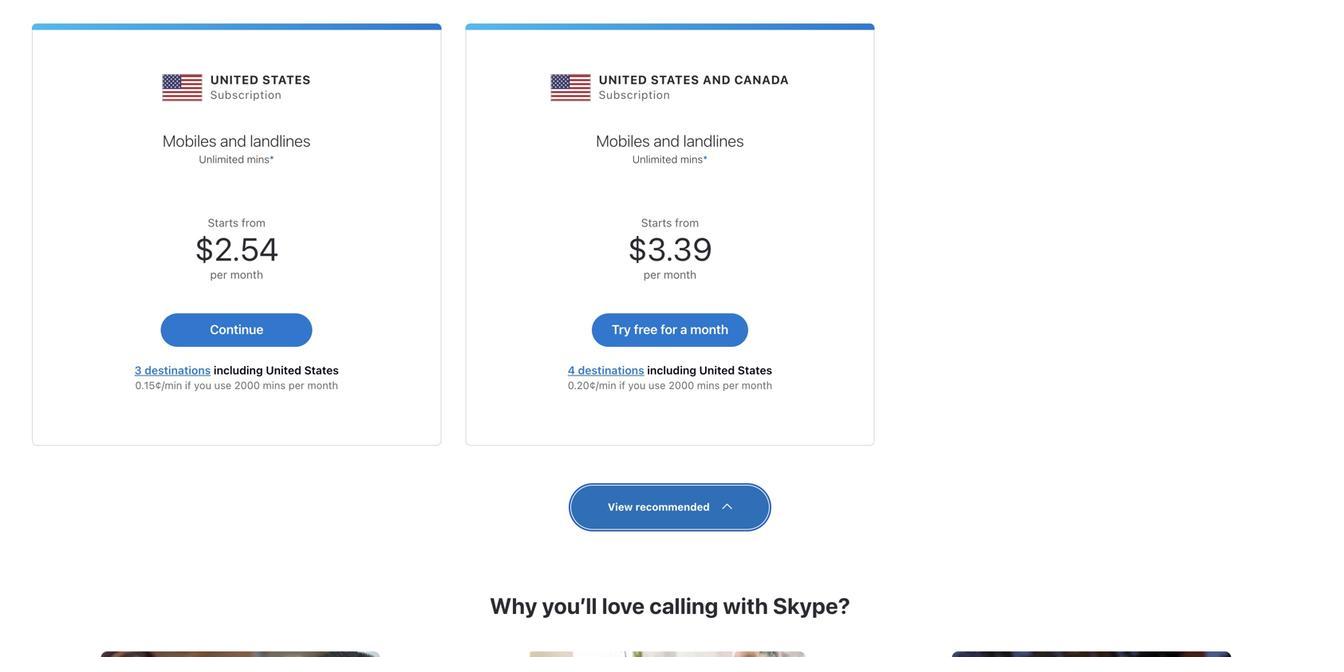 Task type: vqa. For each thing, say whether or not it's contained in the screenshot.
'recommended'
yes



Task type: locate. For each thing, give the bounding box(es) containing it.
you
[[194, 380, 212, 392], [629, 380, 646, 392]]

including inside 3 destinations including united states 0.15¢/min if you use 2000 mins per month
[[214, 364, 263, 377]]

2 you from the left
[[629, 380, 646, 392]]

0 horizontal spatial destinations
[[145, 364, 211, 377]]

you'll
[[542, 593, 598, 620]]

mobiles and landlines unlimited mins *
[[163, 131, 311, 165], [597, 131, 744, 165]]

1 horizontal spatial and
[[654, 131, 680, 150]]

starts inside starts from $3.39 per month
[[642, 216, 672, 230]]

per
[[210, 268, 227, 282], [644, 268, 661, 282], [289, 380, 305, 392], [723, 380, 739, 392]]

use down try free for a month link
[[649, 380, 666, 392]]

destinations up '0.15¢/min'
[[145, 364, 211, 377]]

subscription inside united states subscription
[[210, 88, 282, 102]]

1 horizontal spatial you
[[629, 380, 646, 392]]

1 horizontal spatial 2000
[[669, 380, 695, 392]]

0 horizontal spatial subscription
[[210, 88, 282, 102]]

month inside 3 destinations including united states 0.15¢/min if you use 2000 mins per month
[[308, 380, 338, 392]]

month
[[230, 268, 263, 282], [664, 268, 697, 282], [691, 322, 729, 337], [308, 380, 338, 392], [742, 380, 773, 392]]

landlines down united states subscription
[[250, 131, 311, 150]]

you inside 3 destinations including united states 0.15¢/min if you use 2000 mins per month
[[194, 380, 212, 392]]

0 horizontal spatial from
[[242, 216, 266, 230]]

including for $3.39
[[648, 364, 697, 377]]

2000
[[234, 380, 260, 392], [669, 380, 695, 392]]

1 horizontal spatial subscription
[[599, 88, 671, 102]]

0 horizontal spatial mobiles
[[163, 131, 217, 150]]

and for $3.39
[[654, 131, 680, 150]]

united states image
[[162, 60, 202, 108]]

starts inside the starts from $2.54 per month
[[208, 216, 239, 230]]

2 2000 from the left
[[669, 380, 695, 392]]

if inside 4 destinations including united states 0.20¢/min if you use 2000 mins per month
[[620, 380, 626, 392]]

mobiles and landlines unlimited mins * down united states and canada subscription
[[597, 131, 744, 165]]

1 horizontal spatial landlines
[[684, 131, 744, 150]]

unlimited for $2.54
[[199, 153, 244, 165]]

mins
[[247, 153, 270, 165], [681, 153, 703, 165], [263, 380, 286, 392], [697, 380, 720, 392]]

3
[[135, 364, 142, 377]]

including inside 4 destinations including united states 0.20¢/min if you use 2000 mins per month
[[648, 364, 697, 377]]

destinations inside 3 destinations including united states 0.15¢/min if you use 2000 mins per month
[[145, 364, 211, 377]]

2 starts from the left
[[642, 216, 672, 230]]

use for $2.54
[[214, 380, 232, 392]]

2 unlimited from the left
[[633, 153, 678, 165]]

3 destinations button
[[135, 364, 211, 377]]

1 horizontal spatial mobiles
[[597, 131, 650, 150]]

0 horizontal spatial mobiles and landlines unlimited mins *
[[163, 131, 311, 165]]

recommended
[[636, 501, 710, 513]]

2 * link from the left
[[703, 153, 708, 165]]

united right "united states and canada" image
[[599, 73, 648, 87]]

subscription right united states image
[[210, 88, 282, 102]]

0 horizontal spatial * link
[[270, 153, 274, 165]]

from inside starts from $3.39 per month
[[675, 216, 699, 230]]

1 * from the left
[[270, 153, 274, 165]]

starts up '$3.39'
[[642, 216, 672, 230]]

4 destinations button
[[568, 364, 645, 377]]

* link for $3.39
[[703, 153, 708, 165]]

* link down united states and canada subscription
[[703, 153, 708, 165]]

united down try free for a month link
[[700, 364, 735, 377]]

1 horizontal spatial *
[[703, 153, 708, 165]]

starts up $2.54
[[208, 216, 239, 230]]

* down united states subscription
[[270, 153, 274, 165]]

you down 3 destinations button
[[194, 380, 212, 392]]

and down united states subscription
[[220, 131, 246, 150]]

1 including from the left
[[214, 364, 263, 377]]

2 destinations from the left
[[578, 364, 645, 377]]

and left canada
[[703, 73, 731, 87]]

1 if from the left
[[185, 380, 191, 392]]

landlines down united states and canada subscription
[[684, 131, 744, 150]]

0 horizontal spatial and
[[220, 131, 246, 150]]

1 horizontal spatial destinations
[[578, 364, 645, 377]]

2 if from the left
[[620, 380, 626, 392]]

united states and canada image
[[551, 60, 591, 108]]

states
[[262, 73, 311, 87], [651, 73, 700, 87], [304, 364, 339, 377], [738, 364, 773, 377]]

2 landlines from the left
[[684, 131, 744, 150]]

1 horizontal spatial if
[[620, 380, 626, 392]]

unlimited for $3.39
[[633, 153, 678, 165]]

including
[[214, 364, 263, 377], [648, 364, 697, 377]]

1 from from the left
[[242, 216, 266, 230]]

2 mobiles and landlines unlimited mins * from the left
[[597, 131, 744, 165]]

if down 3 destinations button
[[185, 380, 191, 392]]

2000 for $3.39
[[669, 380, 695, 392]]

unlimited
[[199, 153, 244, 165], [633, 153, 678, 165]]

0 horizontal spatial starts
[[208, 216, 239, 230]]

destinations inside 4 destinations including united states 0.20¢/min if you use 2000 mins per month
[[578, 364, 645, 377]]

2000 inside 3 destinations including united states 0.15¢/min if you use 2000 mins per month
[[234, 380, 260, 392]]

and inside united states and canada subscription
[[703, 73, 731, 87]]

including down "continue" link
[[214, 364, 263, 377]]

month inside 4 destinations including united states 0.20¢/min if you use 2000 mins per month
[[742, 380, 773, 392]]

1 horizontal spatial mobiles and landlines unlimited mins *
[[597, 131, 744, 165]]

united down "continue" link
[[266, 364, 302, 377]]

2000 for $2.54
[[234, 380, 260, 392]]

1 destinations from the left
[[145, 364, 211, 377]]

starts from $2.54 per month
[[195, 216, 279, 282]]

month inside the starts from $2.54 per month
[[230, 268, 263, 282]]

1 you from the left
[[194, 380, 212, 392]]

2 mobiles from the left
[[597, 131, 650, 150]]

if
[[185, 380, 191, 392], [620, 380, 626, 392]]

from
[[242, 216, 266, 230], [675, 216, 699, 230]]

0 horizontal spatial including
[[214, 364, 263, 377]]

use
[[214, 380, 232, 392], [649, 380, 666, 392]]

subscription inside united states and canada subscription
[[599, 88, 671, 102]]

destinations
[[145, 364, 211, 377], [578, 364, 645, 377]]

use down "continue" link
[[214, 380, 232, 392]]

$3.39
[[628, 230, 713, 268]]

2 including from the left
[[648, 364, 697, 377]]

1 horizontal spatial unlimited
[[633, 153, 678, 165]]

1 2000 from the left
[[234, 380, 260, 392]]

skype?
[[773, 593, 851, 620]]

1 horizontal spatial including
[[648, 364, 697, 377]]

and
[[703, 73, 731, 87], [220, 131, 246, 150], [654, 131, 680, 150]]

1 horizontal spatial * link
[[703, 153, 708, 165]]

1 subscription from the left
[[210, 88, 282, 102]]

you inside 4 destinations including united states 0.20¢/min if you use 2000 mins per month
[[629, 380, 646, 392]]

from inside the starts from $2.54 per month
[[242, 216, 266, 230]]

0 horizontal spatial *
[[270, 153, 274, 165]]

view recommended button
[[571, 486, 770, 530]]

1 horizontal spatial use
[[649, 380, 666, 392]]

subscription
[[210, 88, 282, 102], [599, 88, 671, 102]]

1 unlimited from the left
[[199, 153, 244, 165]]

2 subscription from the left
[[599, 88, 671, 102]]

subscription right "united states and canada" image
[[599, 88, 671, 102]]

starts
[[208, 216, 239, 230], [642, 216, 672, 230]]

use inside 3 destinations including united states 0.15¢/min if you use 2000 mins per month
[[214, 380, 232, 392]]

use inside 4 destinations including united states 0.20¢/min if you use 2000 mins per month
[[649, 380, 666, 392]]

united right united states image
[[210, 73, 259, 87]]

if inside 3 destinations including united states 0.15¢/min if you use 2000 mins per month
[[185, 380, 191, 392]]

states inside 3 destinations including united states 0.15¢/min if you use 2000 mins per month
[[304, 364, 339, 377]]

if down 4 destinations button
[[620, 380, 626, 392]]

and for $2.54
[[220, 131, 246, 150]]

you down 4 destinations button
[[629, 380, 646, 392]]

0 horizontal spatial 2000
[[234, 380, 260, 392]]

try
[[612, 322, 631, 337]]

1 * link from the left
[[270, 153, 274, 165]]

0 horizontal spatial if
[[185, 380, 191, 392]]

month inside starts from $3.39 per month
[[664, 268, 697, 282]]

mobiles
[[163, 131, 217, 150], [597, 131, 650, 150]]

1 horizontal spatial from
[[675, 216, 699, 230]]

states inside united states subscription
[[262, 73, 311, 87]]

* down united states and canada subscription
[[703, 153, 708, 165]]

you for $2.54
[[194, 380, 212, 392]]

united states subscription
[[210, 73, 311, 102]]

0 horizontal spatial you
[[194, 380, 212, 392]]

landlines
[[250, 131, 311, 150], [684, 131, 744, 150]]

0 horizontal spatial landlines
[[250, 131, 311, 150]]

from up '$3.39'
[[675, 216, 699, 230]]

use for $3.39
[[649, 380, 666, 392]]

for
[[661, 322, 678, 337]]

* link
[[270, 153, 274, 165], [703, 153, 708, 165]]

2 horizontal spatial and
[[703, 73, 731, 87]]

calling
[[650, 593, 719, 620]]

destinations up the "0.20¢/min"
[[578, 364, 645, 377]]

why you'll love calling with skype?
[[490, 593, 851, 620]]

* link down united states subscription
[[270, 153, 274, 165]]

mobiles and landlines unlimited mins * for $2.54
[[163, 131, 311, 165]]

2 use from the left
[[649, 380, 666, 392]]

canada
[[735, 73, 790, 87]]

2 * from the left
[[703, 153, 708, 165]]

2000 down "continue" link
[[234, 380, 260, 392]]

mins down try free for a month link
[[697, 380, 720, 392]]

1 landlines from the left
[[250, 131, 311, 150]]

mins inside 4 destinations including united states 0.20¢/min if you use 2000 mins per month
[[697, 380, 720, 392]]

1 starts from the left
[[208, 216, 239, 230]]

$2.54
[[195, 230, 279, 268]]

united
[[210, 73, 259, 87], [599, 73, 648, 87], [266, 364, 302, 377], [700, 364, 735, 377]]

*
[[270, 153, 274, 165], [703, 153, 708, 165]]

mins down "continue" link
[[263, 380, 286, 392]]

including down try free for a month link
[[648, 364, 697, 377]]

united inside 4 destinations including united states 0.20¢/min if you use 2000 mins per month
[[700, 364, 735, 377]]

and down united states and canada subscription
[[654, 131, 680, 150]]

0 horizontal spatial unlimited
[[199, 153, 244, 165]]

2000 inside 4 destinations including united states 0.20¢/min if you use 2000 mins per month
[[669, 380, 695, 392]]

try free for a month link
[[592, 314, 749, 347]]

1 horizontal spatial starts
[[642, 216, 672, 230]]

0 horizontal spatial use
[[214, 380, 232, 392]]

mobiles and landlines unlimited mins * down united states subscription
[[163, 131, 311, 165]]

1 mobiles and landlines unlimited mins * from the left
[[163, 131, 311, 165]]

1 use from the left
[[214, 380, 232, 392]]

per inside 3 destinations including united states 0.15¢/min if you use 2000 mins per month
[[289, 380, 305, 392]]

from up $2.54
[[242, 216, 266, 230]]

2 from from the left
[[675, 216, 699, 230]]

united inside united states subscription
[[210, 73, 259, 87]]

1 mobiles from the left
[[163, 131, 217, 150]]

2000 down a
[[669, 380, 695, 392]]



Task type: describe. For each thing, give the bounding box(es) containing it.
continue
[[210, 322, 264, 337]]

* link for $2.54
[[270, 153, 274, 165]]

mobiles for $3.39
[[597, 131, 650, 150]]

why
[[490, 593, 538, 620]]

mobiles for $2.54
[[163, 131, 217, 150]]

starts for $2.54
[[208, 216, 239, 230]]

try free for a month
[[612, 322, 729, 337]]

month for $3.39
[[664, 268, 697, 282]]

including for $2.54
[[214, 364, 263, 377]]

mins inside 3 destinations including united states 0.15¢/min if you use 2000 mins per month
[[263, 380, 286, 392]]

mobiles and landlines unlimited mins * for $3.39
[[597, 131, 744, 165]]

continue link
[[161, 314, 313, 347]]

free
[[634, 322, 658, 337]]

3 destinations including united states 0.15¢/min if you use 2000 mins per month
[[135, 364, 339, 392]]

landlines for $3.39
[[684, 131, 744, 150]]

* for $2.54
[[270, 153, 274, 165]]

love
[[602, 593, 645, 620]]

view
[[608, 501, 633, 513]]

0.15¢/min
[[135, 380, 182, 392]]

united states and canada subscription
[[599, 73, 790, 102]]

4 destinations including united states 0.20¢/min if you use 2000 mins per month
[[568, 364, 773, 392]]

destinations for $3.39
[[578, 364, 645, 377]]

* for $3.39
[[703, 153, 708, 165]]

view recommended
[[608, 501, 710, 513]]

month for $2.54
[[230, 268, 263, 282]]

a
[[681, 322, 688, 337]]

if for $2.54
[[185, 380, 191, 392]]

starts from $3.39 per month
[[628, 216, 713, 282]]

per inside starts from $3.39 per month
[[644, 268, 661, 282]]

from for $3.39
[[675, 216, 699, 230]]

if for $3.39
[[620, 380, 626, 392]]

per inside 4 destinations including united states 0.20¢/min if you use 2000 mins per month
[[723, 380, 739, 392]]

landlines for $2.54
[[250, 131, 311, 150]]

per inside the starts from $2.54 per month
[[210, 268, 227, 282]]

4
[[568, 364, 576, 377]]

with
[[723, 593, 769, 620]]

mins down united states subscription
[[247, 153, 270, 165]]

you for $3.39
[[629, 380, 646, 392]]

from for $2.54
[[242, 216, 266, 230]]

united inside 3 destinations including united states 0.15¢/min if you use 2000 mins per month
[[266, 364, 302, 377]]

states inside 4 destinations including united states 0.20¢/min if you use 2000 mins per month
[[738, 364, 773, 377]]

destinations for $2.54
[[145, 364, 211, 377]]

0.20¢/min
[[568, 380, 617, 392]]

starts for $3.39
[[642, 216, 672, 230]]

united inside united states and canada subscription
[[599, 73, 648, 87]]

states inside united states and canada subscription
[[651, 73, 700, 87]]

month for for
[[691, 322, 729, 337]]

mins down united states and canada subscription
[[681, 153, 703, 165]]



